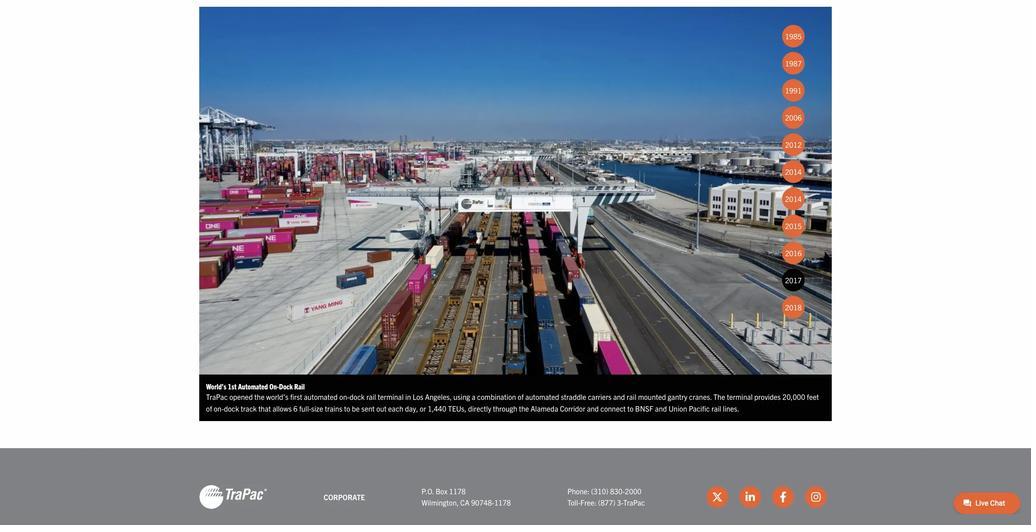 Task type: locate. For each thing, give the bounding box(es) containing it.
0 horizontal spatial the
[[255, 393, 265, 402]]

rail
[[295, 382, 305, 391]]

1 vertical spatial 1178
[[495, 498, 511, 507]]

1985
[[786, 32, 802, 41]]

first
[[290, 393, 302, 402]]

20,000
[[783, 393, 806, 402]]

1 horizontal spatial automated
[[526, 393, 560, 402]]

and down 'mounted' on the right bottom of page
[[656, 404, 667, 413]]

combination
[[478, 393, 516, 402]]

trapac
[[206, 393, 228, 402], [624, 498, 645, 507]]

wilmington,
[[422, 498, 459, 507]]

1 horizontal spatial 1178
[[495, 498, 511, 507]]

to left bnsf
[[628, 404, 634, 413]]

rail up bnsf
[[627, 393, 637, 402]]

0 horizontal spatial and
[[587, 404, 599, 413]]

track
[[241, 404, 257, 413]]

the right through
[[519, 404, 529, 413]]

1 horizontal spatial to
[[628, 404, 634, 413]]

0 vertical spatial 1178
[[449, 487, 466, 496]]

2012
[[786, 140, 802, 149]]

automated
[[238, 382, 268, 391]]

automated up size
[[304, 393, 338, 402]]

1 vertical spatial trapac
[[624, 498, 645, 507]]

0 horizontal spatial on-
[[214, 404, 224, 413]]

dock
[[350, 393, 365, 402], [224, 404, 239, 413]]

2015
[[786, 222, 802, 231]]

to left the be
[[344, 404, 350, 413]]

terminal
[[378, 393, 404, 402], [727, 393, 753, 402]]

1 horizontal spatial and
[[614, 393, 626, 402]]

dock up the be
[[350, 393, 365, 402]]

terminal up 'each'
[[378, 393, 404, 402]]

dock down 'opened'
[[224, 404, 239, 413]]

0 vertical spatial trapac
[[206, 393, 228, 402]]

trapac inside world's 1st automated on-dock rail trapac opened the world's first automated on-dock rail terminal in los angeles, using a combination of automated straddle carriers and rail mounted gantry cranes. the terminal provides 20,000 feet of on-dock track that allows 6 full-size trains to be sent out each day, or 1,440 teus, directly through the alameda corridor and connect to bnsf and union pacific rail lines.
[[206, 393, 228, 402]]

1178
[[449, 487, 466, 496], [495, 498, 511, 507]]

the
[[255, 393, 265, 402], [519, 404, 529, 413]]

0 horizontal spatial terminal
[[378, 393, 404, 402]]

full-
[[299, 404, 311, 413]]

on- up trains
[[340, 393, 350, 402]]

1 vertical spatial the
[[519, 404, 529, 413]]

1 vertical spatial 2014
[[786, 195, 802, 204]]

0 horizontal spatial dock
[[224, 404, 239, 413]]

0 vertical spatial dock
[[350, 393, 365, 402]]

0 horizontal spatial trapac
[[206, 393, 228, 402]]

and down carriers
[[587, 404, 599, 413]]

terminal up lines.
[[727, 393, 753, 402]]

of right combination
[[518, 393, 524, 402]]

to
[[344, 404, 350, 413], [628, 404, 634, 413]]

1178 up "ca" at bottom
[[449, 487, 466, 496]]

feet
[[807, 393, 820, 402]]

trapac down world's
[[206, 393, 228, 402]]

2014 down 2012
[[786, 167, 802, 177]]

straddle
[[561, 393, 587, 402]]

1 horizontal spatial terminal
[[727, 393, 753, 402]]

corporate image
[[199, 485, 267, 510]]

cranes.
[[690, 393, 712, 402]]

corporate
[[324, 493, 365, 502]]

dock
[[279, 382, 293, 391]]

and up the connect
[[614, 393, 626, 402]]

1st
[[228, 382, 237, 391]]

2 terminal from the left
[[727, 393, 753, 402]]

directly
[[468, 404, 492, 413]]

1 horizontal spatial on-
[[340, 393, 350, 402]]

the
[[714, 393, 726, 402]]

0 vertical spatial the
[[255, 393, 265, 402]]

2016
[[786, 249, 802, 258]]

1 vertical spatial of
[[206, 404, 212, 413]]

1 vertical spatial on-
[[214, 404, 224, 413]]

1 vertical spatial dock
[[224, 404, 239, 413]]

0 vertical spatial on-
[[340, 393, 350, 402]]

provides
[[755, 393, 781, 402]]

rail down the
[[712, 404, 722, 413]]

the down automated
[[255, 393, 265, 402]]

rail up sent
[[367, 393, 376, 402]]

0 vertical spatial 2014
[[786, 167, 802, 177]]

trapac down 2000
[[624, 498, 645, 507]]

1 horizontal spatial trapac
[[624, 498, 645, 507]]

mounted
[[639, 393, 666, 402]]

automated
[[304, 393, 338, 402], [526, 393, 560, 402]]

lines.
[[723, 404, 740, 413]]

2014 up 2015
[[786, 195, 802, 204]]

0 horizontal spatial automated
[[304, 393, 338, 402]]

2014
[[786, 167, 802, 177], [786, 195, 802, 204]]

footer containing p.o. box 1178
[[0, 449, 1032, 525]]

automated up alameda
[[526, 393, 560, 402]]

1178 right "ca" at bottom
[[495, 498, 511, 507]]

teus,
[[448, 404, 467, 413]]

a
[[472, 393, 476, 402]]

trapac inside phone: (310) 830-2000 toll-free: (877) 3-trapac
[[624, 498, 645, 507]]

2 to from the left
[[628, 404, 634, 413]]

1,440
[[428, 404, 447, 413]]

rail
[[367, 393, 376, 402], [627, 393, 637, 402], [712, 404, 722, 413]]

los
[[413, 393, 424, 402]]

(877)
[[599, 498, 616, 507]]

of down world's
[[206, 404, 212, 413]]

on- down world's
[[214, 404, 224, 413]]

on-
[[270, 382, 279, 391]]

ca
[[461, 498, 470, 507]]

0 vertical spatial of
[[518, 393, 524, 402]]

phone: (310) 830-2000 toll-free: (877) 3-trapac
[[568, 487, 645, 507]]

p.o. box 1178 wilmington, ca 90748-1178
[[422, 487, 511, 507]]

1991
[[786, 86, 802, 95]]

opened
[[230, 393, 253, 402]]

(310)
[[592, 487, 609, 496]]

of
[[518, 393, 524, 402], [206, 404, 212, 413]]

world's 1st automated on-dock rail trapac opened the world's first automated on-dock rail terminal in los angeles, using a combination of automated straddle carriers and rail mounted gantry cranes. the terminal provides 20,000 feet of on-dock track that allows 6 full-size trains to be sent out each day, or 1,440 teus, directly through the alameda corridor and connect to bnsf and union pacific rail lines.
[[206, 382, 820, 413]]

and
[[614, 393, 626, 402], [587, 404, 599, 413], [656, 404, 667, 413]]

footer
[[0, 449, 1032, 525]]

on-
[[340, 393, 350, 402], [214, 404, 224, 413]]

1 automated from the left
[[304, 393, 338, 402]]

2 2014 from the top
[[786, 195, 802, 204]]

2017
[[786, 276, 802, 285]]

2 horizontal spatial and
[[656, 404, 667, 413]]

0 horizontal spatial to
[[344, 404, 350, 413]]



Task type: describe. For each thing, give the bounding box(es) containing it.
through
[[493, 404, 518, 413]]

using
[[454, 393, 470, 402]]

3-
[[618, 498, 624, 507]]

day,
[[405, 404, 418, 413]]

alameda
[[531, 404, 559, 413]]

1987
[[786, 59, 802, 68]]

or
[[420, 404, 426, 413]]

1 to from the left
[[344, 404, 350, 413]]

world's
[[266, 393, 289, 402]]

in
[[406, 393, 411, 402]]

2018
[[786, 303, 802, 312]]

phone:
[[568, 487, 590, 496]]

0 horizontal spatial 1178
[[449, 487, 466, 496]]

bnsf
[[636, 404, 654, 413]]

free:
[[581, 498, 597, 507]]

2 horizontal spatial rail
[[712, 404, 722, 413]]

world's
[[206, 382, 227, 391]]

out
[[377, 404, 387, 413]]

0 horizontal spatial rail
[[367, 393, 376, 402]]

0 horizontal spatial of
[[206, 404, 212, 413]]

corridor
[[560, 404, 586, 413]]

trains
[[325, 404, 343, 413]]

that
[[259, 404, 271, 413]]

size
[[311, 404, 323, 413]]

carriers
[[588, 393, 612, 402]]

90748-
[[471, 498, 495, 507]]

toll-
[[568, 498, 581, 507]]

2006
[[786, 113, 802, 122]]

each
[[388, 404, 404, 413]]

1 horizontal spatial of
[[518, 393, 524, 402]]

830-
[[611, 487, 625, 496]]

pacific
[[689, 404, 710, 413]]

sent
[[362, 404, 375, 413]]

be
[[352, 404, 360, 413]]

connect
[[601, 404, 626, 413]]

1 terminal from the left
[[378, 393, 404, 402]]

2 automated from the left
[[526, 393, 560, 402]]

angeles,
[[425, 393, 452, 402]]

gantry
[[668, 393, 688, 402]]

p.o.
[[422, 487, 434, 496]]

6
[[294, 404, 298, 413]]

1 horizontal spatial rail
[[627, 393, 637, 402]]

box
[[436, 487, 448, 496]]

union
[[669, 404, 688, 413]]

allows
[[273, 404, 292, 413]]

trapac los angeles on-dock rail image
[[199, 7, 832, 375]]

1 2014 from the top
[[786, 167, 802, 177]]

1 horizontal spatial dock
[[350, 393, 365, 402]]

2000
[[625, 487, 642, 496]]

1 horizontal spatial the
[[519, 404, 529, 413]]



Task type: vqa. For each thing, say whether or not it's contained in the screenshot.
Awards on the top of the page
no



